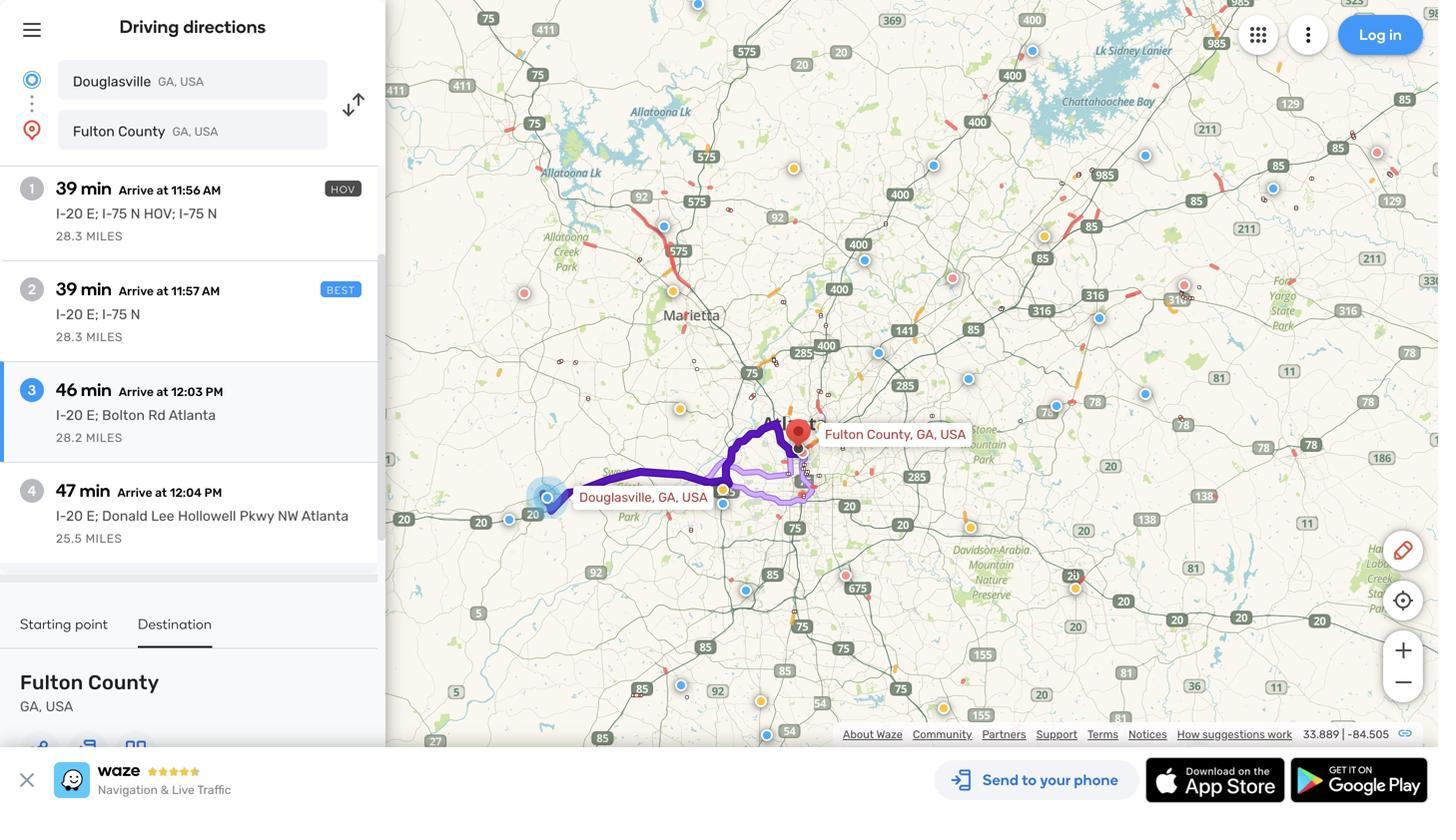 Task type: vqa. For each thing, say whether or not it's contained in the screenshot.
san
no



Task type: locate. For each thing, give the bounding box(es) containing it.
partners link
[[982, 729, 1026, 742]]

75 inside 'i-20 e; i-75 n 28.3 miles'
[[112, 307, 127, 323]]

how suggestions work link
[[1177, 729, 1292, 742]]

28.2
[[56, 431, 83, 445]]

pm inside 47 min arrive at 12:04 pm
[[204, 486, 222, 500]]

1 vertical spatial atlanta
[[301, 508, 349, 525]]

ga, up 11:56
[[172, 125, 191, 139]]

usa inside douglasville ga, usa
[[180, 75, 204, 89]]

75 down '39 min arrive at 11:56 am'
[[112, 206, 127, 222]]

fulton down starting point button
[[20, 672, 83, 695]]

directions
[[183, 16, 266, 37]]

33.889 | -84.505
[[1303, 729, 1389, 742]]

fulton
[[73, 123, 115, 140], [825, 427, 864, 443], [20, 672, 83, 695]]

1 horizontal spatial atlanta
[[301, 508, 349, 525]]

e; down 39 min arrive at 11:57 am
[[86, 307, 99, 323]]

e; for 4
[[86, 508, 99, 525]]

partners
[[982, 729, 1026, 742]]

n inside 'i-20 e; i-75 n 28.3 miles'
[[131, 307, 140, 323]]

arrive for 3
[[119, 385, 154, 399]]

min up 'i-20 e; i-75 n 28.3 miles'
[[81, 279, 112, 300]]

2 39 from the top
[[56, 279, 77, 300]]

county,
[[867, 427, 913, 443]]

1 28.3 from the top
[[56, 230, 83, 244]]

fulton county, ga, usa
[[825, 427, 966, 443]]

donald
[[102, 508, 148, 525]]

hollowell
[[178, 508, 236, 525]]

min for 2
[[81, 279, 112, 300]]

arrive up hov; at the top of page
[[119, 184, 154, 198]]

min right 47
[[79, 480, 110, 502]]

84.505
[[1353, 729, 1389, 742]]

0 vertical spatial pm
[[206, 385, 223, 399]]

fulton county ga, usa
[[73, 123, 218, 140], [20, 672, 159, 716]]

1 vertical spatial pm
[[204, 486, 222, 500]]

pencil image
[[1391, 539, 1415, 563]]

rd
[[148, 407, 166, 424]]

11:57
[[171, 285, 199, 299]]

min right 46
[[81, 380, 112, 401]]

1 vertical spatial police image
[[675, 680, 687, 692]]

i-
[[56, 206, 66, 222], [102, 206, 112, 222], [179, 206, 189, 222], [56, 307, 66, 323], [102, 307, 112, 323], [56, 407, 66, 424], [56, 508, 66, 525]]

0 vertical spatial fulton
[[73, 123, 115, 140]]

n right hov; at the top of page
[[208, 206, 217, 222]]

pkwy
[[240, 508, 274, 525]]

at inside '39 min arrive at 11:56 am'
[[156, 184, 168, 198]]

pm
[[206, 385, 223, 399], [204, 486, 222, 500]]

fulton down douglasville
[[73, 123, 115, 140]]

am inside '39 min arrive at 11:56 am'
[[203, 184, 221, 198]]

atlanta inside "i-20 e; bolton rd atlanta 28.2 miles"
[[169, 407, 216, 424]]

atlanta
[[169, 407, 216, 424], [301, 508, 349, 525]]

pm up hollowell
[[204, 486, 222, 500]]

0 vertical spatial 39
[[56, 178, 77, 199]]

miles down 39 min arrive at 11:57 am
[[86, 331, 123, 345]]

e; inside i-20 e; donald lee hollowell pkwy nw atlanta 25.5 miles
[[86, 508, 99, 525]]

2 vertical spatial fulton
[[20, 672, 83, 695]]

i- inside "i-20 e; bolton rd atlanta 28.2 miles"
[[56, 407, 66, 424]]

39 right the 1
[[56, 178, 77, 199]]

e; inside "i-20 e; bolton rd atlanta 28.2 miles"
[[86, 407, 99, 424]]

2 e; from the top
[[86, 307, 99, 323]]

28.3 down '39 min arrive at 11:56 am'
[[56, 230, 83, 244]]

20
[[66, 206, 83, 222], [66, 307, 83, 323], [66, 407, 83, 424], [66, 508, 83, 525]]

community
[[913, 729, 972, 742]]

20 down 39 min arrive at 11:57 am
[[66, 307, 83, 323]]

miles down donald
[[86, 532, 122, 546]]

location image
[[20, 118, 44, 142]]

20 inside "i-20 e; bolton rd atlanta 28.2 miles"
[[66, 407, 83, 424]]

1 vertical spatial 28.3
[[56, 331, 83, 345]]

at up lee
[[155, 486, 167, 500]]

20 inside i-20 e; i-75 n hov; i-75 n 28.3 miles
[[66, 206, 83, 222]]

miles inside 'i-20 e; i-75 n 28.3 miles'
[[86, 331, 123, 345]]

arrive inside 47 min arrive at 12:04 pm
[[117, 486, 152, 500]]

miles down bolton
[[86, 431, 123, 445]]

12:04
[[170, 486, 202, 500]]

navigation & live traffic
[[98, 784, 231, 798]]

usa
[[180, 75, 204, 89], [194, 125, 218, 139], [940, 427, 966, 443], [682, 490, 708, 506], [46, 699, 73, 716]]

miles inside "i-20 e; bolton rd atlanta 28.2 miles"
[[86, 431, 123, 445]]

min for 4
[[79, 480, 110, 502]]

0 horizontal spatial police image
[[675, 680, 687, 692]]

e; for 1
[[86, 206, 99, 222]]

e; left donald
[[86, 508, 99, 525]]

20 up 25.5
[[66, 508, 83, 525]]

hazard image
[[667, 286, 679, 298], [674, 403, 686, 415], [965, 522, 977, 534]]

20 down '39 min arrive at 11:56 am'
[[66, 206, 83, 222]]

-
[[1347, 729, 1353, 742]]

police image
[[692, 0, 704, 10], [1027, 45, 1039, 57], [1140, 150, 1152, 162], [928, 160, 940, 172], [1267, 183, 1279, 195], [658, 221, 670, 233], [1094, 313, 1106, 325], [873, 348, 885, 360], [963, 374, 975, 385], [1140, 388, 1152, 400], [1051, 400, 1063, 412], [503, 514, 515, 526], [740, 585, 752, 597], [761, 730, 773, 742]]

arrive up donald
[[117, 486, 152, 500]]

46 min arrive at 12:03 pm
[[56, 380, 223, 401]]

0 horizontal spatial road closed image
[[518, 288, 530, 300]]

1 39 from the top
[[56, 178, 77, 199]]

28.3
[[56, 230, 83, 244], [56, 331, 83, 345]]

min for 1
[[81, 178, 112, 199]]

pm right the 12:03
[[206, 385, 223, 399]]

atlanta down the 12:03
[[169, 407, 216, 424]]

0 vertical spatial police image
[[859, 255, 871, 267]]

39 right 2
[[56, 279, 77, 300]]

e; for 3
[[86, 407, 99, 424]]

1 vertical spatial fulton
[[825, 427, 864, 443]]

county
[[118, 123, 165, 140], [88, 672, 159, 695]]

fulton county ga, usa down starting point button
[[20, 672, 159, 716]]

arrive inside 39 min arrive at 11:57 am
[[119, 285, 154, 299]]

about waze community partners support terms notices how suggestions work
[[843, 729, 1292, 742]]

ga, right county,
[[917, 427, 937, 443]]

douglasville, ga, usa
[[579, 490, 708, 506]]

2 20 from the top
[[66, 307, 83, 323]]

1 20 from the top
[[66, 206, 83, 222]]

fulton county ga, usa down douglasville ga, usa
[[73, 123, 218, 140]]

miles down '39 min arrive at 11:56 am'
[[86, 230, 123, 244]]

douglasville ga, usa
[[73, 73, 204, 90]]

arrive for 2
[[119, 285, 154, 299]]

0 vertical spatial county
[[118, 123, 165, 140]]

1 vertical spatial road closed image
[[1178, 280, 1190, 292]]

miles
[[86, 230, 123, 244], [86, 331, 123, 345], [86, 431, 123, 445], [86, 532, 122, 546]]

usa down the driving directions
[[180, 75, 204, 89]]

e; left bolton
[[86, 407, 99, 424]]

point
[[75, 616, 108, 633]]

1 horizontal spatial road closed image
[[1178, 280, 1190, 292]]

arrive inside 46 min arrive at 12:03 pm
[[119, 385, 154, 399]]

ga,
[[158, 75, 177, 89], [172, 125, 191, 139], [917, 427, 937, 443], [658, 490, 679, 506], [20, 699, 42, 716]]

1
[[30, 180, 34, 197]]

2 vertical spatial road closed image
[[840, 570, 852, 582]]

0 vertical spatial road closed image
[[947, 273, 959, 285]]

am for 2
[[202, 285, 220, 299]]

2 horizontal spatial road closed image
[[1371, 147, 1383, 159]]

4 e; from the top
[[86, 508, 99, 525]]

hazard image
[[788, 163, 800, 175], [1039, 231, 1051, 243], [815, 421, 827, 433], [717, 484, 729, 496], [1070, 583, 1082, 595], [755, 696, 767, 708], [938, 703, 950, 715]]

arrive
[[119, 184, 154, 198], [119, 285, 154, 299], [119, 385, 154, 399], [117, 486, 152, 500]]

waze
[[876, 729, 903, 742]]

2 28.3 from the top
[[56, 331, 83, 345]]

atlanta right nw
[[301, 508, 349, 525]]

arrive left 11:57
[[119, 285, 154, 299]]

n for 1
[[131, 206, 140, 222]]

e; inside i-20 e; i-75 n hov; i-75 n 28.3 miles
[[86, 206, 99, 222]]

am right 11:56
[[203, 184, 221, 198]]

arrive up bolton
[[119, 385, 154, 399]]

0 vertical spatial road closed image
[[1371, 147, 1383, 159]]

3 20 from the top
[[66, 407, 83, 424]]

28.3 up 46
[[56, 331, 83, 345]]

support link
[[1036, 729, 1078, 742]]

county down point on the left bottom of page
[[88, 672, 159, 695]]

x image
[[15, 769, 39, 793]]

at inside 47 min arrive at 12:04 pm
[[155, 486, 167, 500]]

driving
[[119, 16, 179, 37]]

n left hov; at the top of page
[[131, 206, 140, 222]]

39 min arrive at 11:56 am
[[56, 178, 221, 199]]

0 vertical spatial 28.3
[[56, 230, 83, 244]]

0 horizontal spatial atlanta
[[169, 407, 216, 424]]

33.889
[[1303, 729, 1340, 742]]

pm inside 46 min arrive at 12:03 pm
[[206, 385, 223, 399]]

39 min arrive at 11:57 am
[[56, 279, 220, 300]]

0 vertical spatial hazard image
[[667, 286, 679, 298]]

usa down starting point button
[[46, 699, 73, 716]]

39
[[56, 178, 77, 199], [56, 279, 77, 300]]

20 up 28.2
[[66, 407, 83, 424]]

at inside 39 min arrive at 11:57 am
[[156, 285, 168, 299]]

20 inside i-20 e; donald lee hollowell pkwy nw atlanta 25.5 miles
[[66, 508, 83, 525]]

link image
[[1397, 726, 1413, 742]]

at inside 46 min arrive at 12:03 pm
[[156, 385, 168, 399]]

1 vertical spatial road closed image
[[518, 288, 530, 300]]

county down douglasville ga, usa
[[118, 123, 165, 140]]

2 vertical spatial road closed image
[[797, 447, 809, 459]]

at left 11:56
[[156, 184, 168, 198]]

road closed image
[[1371, 147, 1383, 159], [1178, 280, 1190, 292], [840, 570, 852, 582]]

n
[[131, 206, 140, 222], [208, 206, 217, 222], [131, 307, 140, 323]]

1 vertical spatial 39
[[56, 279, 77, 300]]

county inside fulton county ga, usa
[[88, 672, 159, 695]]

i-20 e; i-75 n 28.3 miles
[[56, 307, 140, 345]]

2 horizontal spatial road closed image
[[947, 273, 959, 285]]

min up i-20 e; i-75 n hov; i-75 n 28.3 miles
[[81, 178, 112, 199]]

live
[[172, 784, 195, 798]]

am
[[203, 184, 221, 198], [202, 285, 220, 299]]

fulton left county,
[[825, 427, 864, 443]]

lee
[[151, 508, 174, 525]]

police image
[[859, 255, 871, 267], [675, 680, 687, 692]]

pm for 46 min
[[206, 385, 223, 399]]

ga, up x image
[[20, 699, 42, 716]]

3 e; from the top
[[86, 407, 99, 424]]

hov
[[331, 184, 356, 196]]

75 for 2
[[112, 307, 127, 323]]

at up rd
[[156, 385, 168, 399]]

3
[[28, 382, 36, 399]]

&
[[161, 784, 169, 798]]

am inside 39 min arrive at 11:57 am
[[202, 285, 220, 299]]

douglasville
[[73, 73, 151, 90]]

min
[[81, 178, 112, 199], [81, 279, 112, 300], [81, 380, 112, 401], [79, 480, 110, 502]]

starting
[[20, 616, 71, 633]]

starting point
[[20, 616, 108, 633]]

ga, right douglasville
[[158, 75, 177, 89]]

how
[[1177, 729, 1200, 742]]

e; down '39 min arrive at 11:56 am'
[[86, 206, 99, 222]]

0 vertical spatial am
[[203, 184, 221, 198]]

i- inside i-20 e; donald lee hollowell pkwy nw atlanta 25.5 miles
[[56, 508, 66, 525]]

road closed image
[[947, 273, 959, 285], [518, 288, 530, 300], [797, 447, 809, 459]]

pm for 47 min
[[204, 486, 222, 500]]

about
[[843, 729, 874, 742]]

4 20 from the top
[[66, 508, 83, 525]]

0 vertical spatial atlanta
[[169, 407, 216, 424]]

75 down 39 min arrive at 11:57 am
[[112, 307, 127, 323]]

e; inside 'i-20 e; i-75 n 28.3 miles'
[[86, 307, 99, 323]]

75
[[112, 206, 127, 222], [189, 206, 204, 222], [112, 307, 127, 323]]

am right 11:57
[[202, 285, 220, 299]]

arrive inside '39 min arrive at 11:56 am'
[[119, 184, 154, 198]]

1 e; from the top
[[86, 206, 99, 222]]

n down 39 min arrive at 11:57 am
[[131, 307, 140, 323]]

at
[[156, 184, 168, 198], [156, 285, 168, 299], [156, 385, 168, 399], [155, 486, 167, 500]]

1 vertical spatial am
[[202, 285, 220, 299]]

1 vertical spatial county
[[88, 672, 159, 695]]

20 inside 'i-20 e; i-75 n 28.3 miles'
[[66, 307, 83, 323]]

at left 11:57
[[156, 285, 168, 299]]

e;
[[86, 206, 99, 222], [86, 307, 99, 323], [86, 407, 99, 424], [86, 508, 99, 525]]



Task type: describe. For each thing, give the bounding box(es) containing it.
1 vertical spatial hazard image
[[674, 403, 686, 415]]

at for 2
[[156, 285, 168, 299]]

47
[[56, 480, 76, 502]]

fulton inside fulton county ga, usa
[[20, 672, 83, 695]]

28.3 inside 'i-20 e; i-75 n 28.3 miles'
[[56, 331, 83, 345]]

terms link
[[1088, 729, 1119, 742]]

arrive for 4
[[117, 486, 152, 500]]

20 for 1
[[66, 206, 83, 222]]

support
[[1036, 729, 1078, 742]]

i-20 e; donald lee hollowell pkwy nw atlanta 25.5 miles
[[56, 508, 349, 546]]

2 vertical spatial hazard image
[[965, 522, 977, 534]]

|
[[1342, 729, 1345, 742]]

4
[[28, 483, 36, 500]]

nw
[[278, 508, 298, 525]]

notices
[[1129, 729, 1167, 742]]

navigation
[[98, 784, 158, 798]]

20 for 2
[[66, 307, 83, 323]]

0 horizontal spatial road closed image
[[840, 570, 852, 582]]

2
[[28, 281, 36, 298]]

douglasville,
[[579, 490, 655, 506]]

best
[[327, 285, 356, 297]]

n for 2
[[131, 307, 140, 323]]

1 horizontal spatial police image
[[859, 255, 871, 267]]

39 for 1
[[56, 178, 77, 199]]

hov;
[[144, 206, 176, 222]]

11:56
[[171, 184, 200, 198]]

notices link
[[1129, 729, 1167, 742]]

47 min arrive at 12:04 pm
[[56, 480, 222, 502]]

current location image
[[20, 68, 44, 92]]

12:03
[[171, 385, 203, 399]]

20 for 3
[[66, 407, 83, 424]]

community link
[[913, 729, 972, 742]]

miles inside i-20 e; donald lee hollowell pkwy nw atlanta 25.5 miles
[[86, 532, 122, 546]]

am for 1
[[203, 184, 221, 198]]

usa right county,
[[940, 427, 966, 443]]

i-20 e; bolton rd atlanta 28.2 miles
[[56, 407, 216, 445]]

ga, inside douglasville ga, usa
[[158, 75, 177, 89]]

traffic
[[197, 784, 231, 798]]

terms
[[1088, 729, 1119, 742]]

46
[[56, 380, 77, 401]]

usa right douglasville,
[[682, 490, 708, 506]]

at for 3
[[156, 385, 168, 399]]

zoom out image
[[1391, 671, 1416, 695]]

75 for 1
[[112, 206, 127, 222]]

work
[[1268, 729, 1292, 742]]

25.5
[[56, 532, 82, 546]]

1 vertical spatial fulton county ga, usa
[[20, 672, 159, 716]]

starting point button
[[20, 616, 108, 647]]

ga, right douglasville,
[[658, 490, 679, 506]]

destination button
[[138, 616, 212, 649]]

min for 3
[[81, 380, 112, 401]]

atlanta inside i-20 e; donald lee hollowell pkwy nw atlanta 25.5 miles
[[301, 508, 349, 525]]

20 for 4
[[66, 508, 83, 525]]

75 down 11:56
[[189, 206, 204, 222]]

1 horizontal spatial road closed image
[[797, 447, 809, 459]]

miles inside i-20 e; i-75 n hov; i-75 n 28.3 miles
[[86, 230, 123, 244]]

destination
[[138, 616, 212, 633]]

i-20 e; i-75 n hov; i-75 n 28.3 miles
[[56, 206, 217, 244]]

arrive for 1
[[119, 184, 154, 198]]

about waze link
[[843, 729, 903, 742]]

e; for 2
[[86, 307, 99, 323]]

driving directions
[[119, 16, 266, 37]]

at for 1
[[156, 184, 168, 198]]

zoom in image
[[1391, 639, 1416, 663]]

bolton
[[102, 407, 145, 424]]

0 vertical spatial fulton county ga, usa
[[73, 123, 218, 140]]

suggestions
[[1202, 729, 1265, 742]]

at for 4
[[155, 486, 167, 500]]

usa up 11:56
[[194, 125, 218, 139]]

28.3 inside i-20 e; i-75 n hov; i-75 n 28.3 miles
[[56, 230, 83, 244]]

39 for 2
[[56, 279, 77, 300]]



